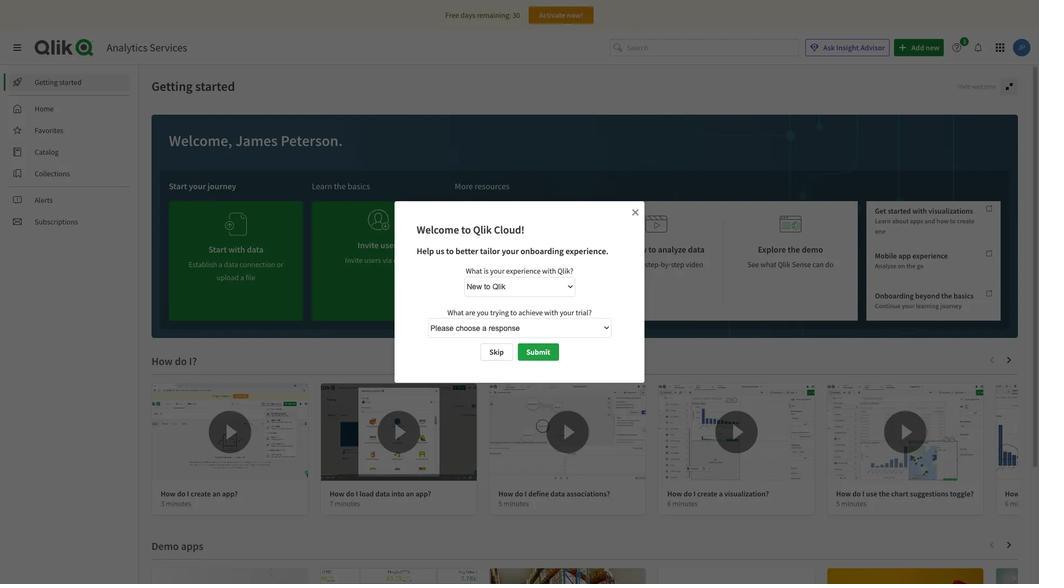 Task type: locate. For each thing, give the bounding box(es) containing it.
2 an from the left
[[406, 489, 414, 499]]

catalog
[[35, 147, 59, 157]]

0 horizontal spatial create
[[191, 489, 211, 499]]

data for learn how to analyze data
[[688, 244, 705, 255]]

and
[[925, 217, 936, 225]]

1 horizontal spatial app?
[[416, 489, 431, 499]]

us
[[436, 246, 445, 257]]

do inside how do i use the chart suggestions toggle? 5 minutes
[[853, 489, 861, 499]]

do for how do i in
[[1022, 489, 1030, 499]]

1 horizontal spatial analyze
[[875, 262, 897, 270]]

journey
[[208, 181, 236, 192], [941, 302, 962, 310]]

getting started up home link
[[35, 77, 82, 87]]

how inside 'get started with visualizations learn about apps and how to create one'
[[937, 217, 949, 225]]

1 an from the left
[[212, 489, 221, 499]]

i for how do i create a visualization?
[[694, 489, 696, 499]]

2 vertical spatial learn
[[608, 244, 629, 255]]

with inside 'get started with visualizations learn about apps and how to create one'
[[913, 206, 927, 216]]

1 how from the left
[[161, 489, 176, 499]]

6
[[668, 500, 671, 509], [1005, 500, 1009, 509]]

data right define
[[551, 489, 565, 499]]

2 5 from the left
[[836, 500, 840, 509]]

experience down sample
[[506, 266, 541, 276]]

i for how do i use the chart suggestions toggle?
[[863, 489, 865, 499]]

to inside 'get started with visualizations learn about apps and how to create one'
[[950, 217, 956, 225]]

data inside learn how to analyze data follow this step-by-step video
[[688, 244, 705, 255]]

1 horizontal spatial basics
[[954, 291, 974, 301]]

what
[[466, 266, 482, 276], [448, 308, 464, 318]]

qlik
[[473, 223, 492, 237], [778, 260, 791, 270]]

0 horizontal spatial qlik
[[473, 223, 492, 237]]

getting down services
[[152, 78, 193, 95]]

0 vertical spatial basics
[[348, 181, 370, 192]]

learn inside learn how to analyze data follow this step-by-step video
[[608, 244, 629, 255]]

4 i from the left
[[694, 489, 696, 499]]

data inside how do i load data into an app? 7 minutes
[[375, 489, 390, 499]]

to down visualizations on the right of the page
[[950, 217, 956, 225]]

analyze up experience
[[484, 244, 513, 255]]

invite down "invite users" image
[[358, 240, 379, 251]]

do
[[826, 260, 834, 270], [177, 489, 186, 499], [346, 489, 354, 499], [515, 489, 523, 499], [684, 489, 692, 499], [853, 489, 861, 499], [1022, 489, 1030, 499]]

journey inside the onboarding beyond the basics continue your learning journey
[[941, 302, 962, 310]]

data inside how do i define data associations? 5 minutes
[[551, 489, 565, 499]]

getting up home at the top of page
[[35, 77, 58, 87]]

what are you trying to achieve with your trial?
[[448, 308, 592, 318]]

skip
[[490, 348, 504, 358]]

create inside how do i create an app? 3 minutes
[[191, 489, 211, 499]]

6 down "how do i interact with visualizations?" element
[[1005, 500, 1009, 509]]

1 horizontal spatial what
[[466, 266, 482, 276]]

an
[[212, 489, 221, 499], [406, 489, 414, 499]]

1 horizontal spatial how
[[937, 217, 949, 225]]

create
[[957, 217, 975, 225], [191, 489, 211, 499], [697, 489, 718, 499]]

to up step-
[[649, 244, 656, 255]]

0 vertical spatial experience
[[913, 251, 948, 261]]

how
[[161, 489, 176, 499], [330, 489, 345, 499], [499, 489, 513, 499], [668, 489, 682, 499], [836, 489, 851, 499], [1005, 489, 1020, 499]]

how do i load data into an app? element
[[330, 489, 431, 499]]

invite users invite users via email.
[[345, 240, 413, 265]]

4 how from the left
[[668, 489, 682, 499]]

to right trying
[[511, 308, 517, 318]]

i inside how do i use the chart suggestions toggle? 5 minutes
[[863, 489, 865, 499]]

0 vertical spatial analyze
[[484, 244, 513, 255]]

1 vertical spatial analyze
[[875, 262, 897, 270]]

1 horizontal spatial qlik
[[778, 260, 791, 270]]

do inside how do i define data associations? 5 minutes
[[515, 489, 523, 499]]

associations?
[[567, 489, 610, 499]]

james
[[235, 131, 278, 151]]

6 down how do i create a visualization? element
[[668, 500, 671, 509]]

learn how to analyze data follow this step-by-step video
[[608, 244, 705, 270]]

how do i define data associations? image
[[490, 384, 646, 481]]

qlik inside explore the demo see what qlik sense can do
[[778, 260, 791, 270]]

how for how do i define data associations?
[[499, 489, 513, 499]]

1 horizontal spatial 5
[[836, 500, 840, 509]]

the right use
[[879, 489, 890, 499]]

app
[[899, 251, 911, 261]]

how do i interact with visualizations? image
[[997, 384, 1039, 481]]

visualization?
[[725, 489, 769, 499]]

1 horizontal spatial experience
[[913, 251, 948, 261]]

6 inside "how do i create a visualization? 6 minutes"
[[668, 500, 671, 509]]

1 vertical spatial learn
[[875, 217, 891, 225]]

learn
[[312, 181, 332, 192], [875, 217, 891, 225], [608, 244, 629, 255]]

5 inside how do i use the chart suggestions toggle? 5 minutes
[[836, 500, 840, 509]]

what left is
[[466, 266, 482, 276]]

in
[[1035, 489, 1039, 499]]

4 minutes from the left
[[673, 500, 698, 509]]

experience
[[480, 260, 514, 270]]

5 minutes from the left
[[842, 500, 867, 509]]

do inside how do i in 6 minutes
[[1022, 489, 1030, 499]]

0 vertical spatial qlik
[[473, 223, 492, 237]]

3
[[161, 500, 164, 509]]

how
[[937, 217, 949, 225], [631, 244, 647, 255]]

0 horizontal spatial what
[[448, 308, 464, 318]]

with left qlik?
[[542, 266, 556, 276]]

the left go
[[907, 262, 916, 270]]

visualizations
[[929, 206, 974, 216]]

1 vertical spatial how
[[631, 244, 647, 255]]

2 how from the left
[[330, 489, 345, 499]]

go
[[917, 262, 924, 270]]

your inside the onboarding beyond the basics continue your learning journey
[[902, 302, 915, 310]]

catalog link
[[9, 143, 130, 161]]

home link
[[9, 100, 130, 117]]

analyze inside the mobile app experience analyze on the go
[[875, 262, 897, 270]]

data left the into
[[375, 489, 390, 499]]

2 6 from the left
[[1005, 500, 1009, 509]]

more
[[455, 181, 473, 192]]

data for analyze sample data
[[516, 260, 530, 270]]

1 vertical spatial users
[[364, 256, 381, 265]]

app? inside how do i create an app? 3 minutes
[[222, 489, 238, 499]]

2 horizontal spatial create
[[957, 217, 975, 225]]

how up this
[[631, 244, 647, 255]]

submit button
[[518, 344, 559, 361]]

experience inside the mobile app experience analyze on the go
[[913, 251, 948, 261]]

0 horizontal spatial 6
[[668, 500, 671, 509]]

1 minutes from the left
[[166, 500, 191, 509]]

how for how do i in
[[1005, 489, 1020, 499]]

0 horizontal spatial getting
[[35, 77, 58, 87]]

5 inside how do i define data associations? 5 minutes
[[499, 500, 502, 509]]

how left define
[[499, 489, 513, 499]]

basics up "invite users" image
[[348, 181, 370, 192]]

what for what are you trying to achieve with your trial?
[[448, 308, 464, 318]]

1 i from the left
[[187, 489, 189, 499]]

insight
[[837, 43, 859, 53]]

the right beyond
[[942, 291, 952, 301]]

is
[[484, 266, 489, 276]]

learn down peterson.
[[312, 181, 332, 192]]

minutes right 3
[[166, 500, 191, 509]]

analyze down mobile
[[875, 262, 897, 270]]

ask insight advisor button
[[806, 39, 890, 56]]

1 vertical spatial basics
[[954, 291, 974, 301]]

30
[[513, 10, 520, 20]]

how do i create an app? element
[[161, 489, 238, 499]]

with right achieve
[[545, 308, 559, 318]]

explore the demo see what qlik sense can do
[[748, 244, 834, 270]]

experience up go
[[913, 251, 948, 261]]

0 horizontal spatial started
[[59, 77, 82, 87]]

to inside analyze sample data experience data to insights
[[532, 260, 538, 270]]

create for how do i create an app?
[[191, 489, 211, 499]]

0 vertical spatial how
[[937, 217, 949, 225]]

getting started inside welcome, james peterson. main content
[[152, 78, 235, 95]]

6 i from the left
[[1032, 489, 1034, 499]]

1 6 from the left
[[668, 500, 671, 509]]

i inside how do i define data associations? 5 minutes
[[525, 489, 527, 499]]

how inside "how do i create a visualization? 6 minutes"
[[668, 489, 682, 499]]

activate
[[539, 10, 566, 20]]

0 horizontal spatial journey
[[208, 181, 236, 192]]

insights
[[540, 260, 564, 270]]

1 horizontal spatial journey
[[941, 302, 962, 310]]

minutes down "how do i interact with visualizations?" element
[[1011, 500, 1036, 509]]

do for how do i load data into an app?
[[346, 489, 354, 499]]

3 how from the left
[[499, 489, 513, 499]]

how inside how do i in 6 minutes
[[1005, 489, 1020, 499]]

2 horizontal spatial learn
[[875, 217, 891, 225]]

what for what is your experience with qlik?
[[466, 266, 482, 276]]

start your journey
[[169, 181, 236, 192]]

minutes down how do i create a visualization? element
[[673, 500, 698, 509]]

do inside how do i load data into an app? 7 minutes
[[346, 489, 354, 499]]

explore the demo image
[[780, 210, 802, 239]]

getting started down services
[[152, 78, 235, 95]]

2 app? from the left
[[416, 489, 431, 499]]

basics right beyond
[[954, 291, 974, 301]]

learn for learn how to analyze data follow this step-by-step video
[[608, 244, 629, 255]]

how right and
[[937, 217, 949, 225]]

1 horizontal spatial learn
[[608, 244, 629, 255]]

qlik up tailor
[[473, 223, 492, 237]]

how inside how do i define data associations? 5 minutes
[[499, 489, 513, 499]]

users left via
[[364, 256, 381, 265]]

data up 'video'
[[688, 244, 705, 255]]

to
[[950, 217, 956, 225], [461, 223, 471, 237], [649, 244, 656, 255], [446, 246, 454, 257], [532, 260, 538, 270], [511, 308, 517, 318]]

how left in
[[1005, 489, 1020, 499]]

5 i from the left
[[863, 489, 865, 499]]

1 vertical spatial journey
[[941, 302, 962, 310]]

i inside how do i create an app? 3 minutes
[[187, 489, 189, 499]]

0 horizontal spatial app?
[[222, 489, 238, 499]]

3 i from the left
[[525, 489, 527, 499]]

0 horizontal spatial 5
[[499, 500, 502, 509]]

invite left via
[[345, 256, 363, 265]]

free days remaining: 30
[[446, 10, 520, 20]]

how left 'a'
[[668, 489, 682, 499]]

1 vertical spatial what
[[448, 308, 464, 318]]

the up sense at the top right of page
[[788, 244, 800, 255]]

1 vertical spatial with
[[542, 266, 556, 276]]

0 horizontal spatial how
[[631, 244, 647, 255]]

create inside 'get started with visualizations learn about apps and how to create one'
[[957, 217, 975, 225]]

2 minutes from the left
[[335, 500, 360, 509]]

learn how to analyze data image
[[646, 210, 667, 239]]

0 vertical spatial learn
[[312, 181, 332, 192]]

1 horizontal spatial 6
[[1005, 500, 1009, 509]]

getting started
[[35, 77, 82, 87], [152, 78, 235, 95]]

3 minutes from the left
[[504, 500, 529, 509]]

1 vertical spatial qlik
[[778, 260, 791, 270]]

qlik right what
[[778, 260, 791, 270]]

onboarding beyond the basics continue your learning journey
[[875, 291, 974, 310]]

0 vertical spatial what
[[466, 266, 482, 276]]

1 horizontal spatial create
[[697, 489, 718, 499]]

to inside learn how to analyze data follow this step-by-step video
[[649, 244, 656, 255]]

create inside "how do i create a visualization? 6 minutes"
[[697, 489, 718, 499]]

how for how do i create an app?
[[161, 489, 176, 499]]

now!
[[567, 10, 583, 20]]

experience inside the welcome to qlik sense cloud dialog
[[506, 266, 541, 276]]

data down sample
[[516, 260, 530, 270]]

how do i use the chart suggestions toggle? 5 minutes
[[836, 489, 974, 509]]

0 horizontal spatial an
[[212, 489, 221, 499]]

peterson.
[[281, 131, 343, 151]]

qlik inside dialog
[[473, 223, 492, 237]]

how left use
[[836, 489, 851, 499]]

minutes down define
[[504, 500, 529, 509]]

to right "us"
[[446, 246, 454, 257]]

analytics
[[107, 41, 148, 54]]

i inside how do i load data into an app? 7 minutes
[[356, 489, 358, 499]]

getting started inside navigation pane element
[[35, 77, 82, 87]]

learn down get
[[875, 217, 891, 225]]

1 vertical spatial experience
[[506, 266, 541, 276]]

i inside how do i in 6 minutes
[[1032, 489, 1034, 499]]

how inside how do i load data into an app? 7 minutes
[[330, 489, 345, 499]]

minutes right 7
[[335, 500, 360, 509]]

started
[[59, 77, 82, 87], [195, 78, 235, 95], [888, 206, 911, 216]]

2 i from the left
[[356, 489, 358, 499]]

1 5 from the left
[[499, 500, 502, 509]]

0 horizontal spatial getting started
[[35, 77, 82, 87]]

5 how from the left
[[836, 489, 851, 499]]

learn up follow
[[608, 244, 629, 255]]

0 horizontal spatial experience
[[506, 266, 541, 276]]

i inside "how do i create a visualization? 6 minutes"
[[694, 489, 696, 499]]

0 vertical spatial users
[[381, 240, 401, 251]]

welcome, james peterson. main content
[[139, 65, 1039, 585]]

how up 3
[[161, 489, 176, 499]]

1 horizontal spatial getting started
[[152, 78, 235, 95]]

0 horizontal spatial analyze
[[484, 244, 513, 255]]

to down onboarding
[[532, 260, 538, 270]]

journey right learning
[[941, 302, 962, 310]]

welcome to qlik cloud!
[[417, 223, 525, 237]]

1 horizontal spatial an
[[406, 489, 414, 499]]

journey right the start
[[208, 181, 236, 192]]

users
[[381, 240, 401, 251], [364, 256, 381, 265]]

analyze
[[484, 244, 513, 255], [875, 262, 897, 270]]

days
[[461, 10, 476, 20]]

1 app? from the left
[[222, 489, 238, 499]]

with up apps
[[913, 206, 927, 216]]

what left are at the bottom left of page
[[448, 308, 464, 318]]

do inside how do i create an app? 3 minutes
[[177, 489, 186, 499]]

your down onboarding
[[902, 302, 915, 310]]

invite
[[358, 240, 379, 251], [345, 256, 363, 265]]

suggestions
[[910, 489, 949, 499]]

6 minutes from the left
[[1011, 500, 1036, 509]]

how do i define data associations? 5 minutes
[[499, 489, 610, 509]]

services
[[150, 41, 187, 54]]

1 horizontal spatial getting
[[152, 78, 193, 95]]

how up 7
[[330, 489, 345, 499]]

0 horizontal spatial learn
[[312, 181, 332, 192]]

the inside how do i use the chart suggestions toggle? 5 minutes
[[879, 489, 890, 499]]

users up via
[[381, 240, 401, 251]]

0 vertical spatial with
[[913, 206, 927, 216]]

free
[[446, 10, 459, 20]]

6 how from the left
[[1005, 489, 1020, 499]]

minutes down use
[[842, 500, 867, 509]]

do for how do i define data associations?
[[515, 489, 523, 499]]

minutes inside how do i create an app? 3 minutes
[[166, 500, 191, 509]]

do inside "how do i create a visualization? 6 minutes"
[[684, 489, 692, 499]]

help us to better tailor your onboarding experience.
[[417, 246, 609, 257]]

how inside how do i use the chart suggestions toggle? 5 minutes
[[836, 489, 851, 499]]

how inside how do i create an app? 3 minutes
[[161, 489, 176, 499]]

2 horizontal spatial started
[[888, 206, 911, 216]]



Task type: describe. For each thing, give the bounding box(es) containing it.
to up better
[[461, 223, 471, 237]]

welcome
[[417, 223, 459, 237]]

Search text field
[[627, 39, 799, 56]]

how do i use the chart suggestions toggle? element
[[836, 489, 974, 499]]

one
[[875, 227, 886, 235]]

the down peterson.
[[334, 181, 346, 192]]

favorites
[[35, 126, 63, 135]]

advisor
[[861, 43, 885, 53]]

analyze inside analyze sample data experience data to insights
[[484, 244, 513, 255]]

analyze sample data image
[[511, 210, 533, 239]]

beyond
[[916, 291, 940, 301]]

trial?
[[576, 308, 592, 318]]

chart
[[892, 489, 909, 499]]

do inside explore the demo see what qlik sense can do
[[826, 260, 834, 270]]

explore
[[758, 244, 786, 255]]

how for how do i use the chart suggestions toggle?
[[836, 489, 851, 499]]

this
[[632, 260, 644, 270]]

activate now! link
[[529, 6, 594, 24]]

learning
[[916, 302, 939, 310]]

into
[[392, 489, 405, 499]]

step-
[[645, 260, 661, 270]]

how do i create a visualization? element
[[668, 489, 769, 499]]

a
[[719, 489, 723, 499]]

hide welcome image
[[1005, 82, 1014, 91]]

minutes inside how do i define data associations? 5 minutes
[[504, 500, 529, 509]]

analyze
[[658, 244, 687, 255]]

more resources
[[455, 181, 510, 192]]

i for how do i load data into an app?
[[356, 489, 358, 499]]

data up insights
[[543, 244, 560, 255]]

get
[[875, 206, 887, 216]]

your right the start
[[189, 181, 206, 192]]

home
[[35, 104, 54, 114]]

about
[[892, 217, 909, 225]]

invite users image
[[368, 206, 390, 234]]

learn for learn the basics
[[312, 181, 332, 192]]

help
[[417, 246, 434, 257]]

do for how do i use the chart suggestions toggle?
[[853, 489, 861, 499]]

× button
[[632, 204, 639, 219]]

how for how do i load data into an app?
[[330, 489, 345, 499]]

your left trial?
[[560, 308, 574, 318]]

start
[[169, 181, 187, 192]]

experience.
[[566, 246, 609, 257]]

do for how do i create a visualization?
[[684, 489, 692, 499]]

how do i create an app? image
[[152, 384, 308, 481]]

how do i create a visualization? 6 minutes
[[668, 489, 769, 509]]

create for how do i create a visualization?
[[697, 489, 718, 499]]

app? inside how do i load data into an app? 7 minutes
[[416, 489, 431, 499]]

favorites link
[[9, 122, 130, 139]]

onboarding
[[875, 291, 914, 301]]

started inside 'get started with visualizations learn about apps and how to create one'
[[888, 206, 911, 216]]

mobile app experience analyze on the go
[[875, 251, 948, 270]]

basics inside the onboarding beyond the basics continue your learning journey
[[954, 291, 974, 301]]

the inside the mobile app experience analyze on the go
[[907, 262, 916, 270]]

an inside how do i load data into an app? 7 minutes
[[406, 489, 414, 499]]

skip button
[[480, 344, 513, 361]]

remaining:
[[477, 10, 511, 20]]

minutes inside how do i use the chart suggestions toggle? 5 minutes
[[842, 500, 867, 509]]

use
[[866, 489, 878, 499]]

what
[[761, 260, 777, 270]]

i for how do i define data associations?
[[525, 489, 527, 499]]

1 vertical spatial invite
[[345, 256, 363, 265]]

welcome, james peterson.
[[169, 131, 343, 151]]

activate now!
[[539, 10, 583, 20]]

minutes inside how do i in 6 minutes
[[1011, 500, 1036, 509]]

analyze sample data experience data to insights
[[480, 244, 564, 270]]

how for how do i create a visualization?
[[668, 489, 682, 499]]

how do i use the chart suggestions toggle? image
[[828, 384, 984, 481]]

navigation pane element
[[0, 69, 138, 235]]

load
[[360, 489, 374, 499]]

trying
[[490, 308, 509, 318]]

can
[[813, 260, 824, 270]]

analytics services element
[[107, 41, 187, 54]]

7
[[330, 500, 333, 509]]

how do i interact with visualizations? element
[[1005, 489, 1039, 499]]

6 inside how do i in 6 minutes
[[1005, 500, 1009, 509]]

cloud!
[[494, 223, 525, 237]]

i for how do i create an app?
[[187, 489, 189, 499]]

do for how do i create an app?
[[177, 489, 186, 499]]

minutes inside how do i load data into an app? 7 minutes
[[335, 500, 360, 509]]

2 vertical spatial with
[[545, 308, 559, 318]]

submit
[[527, 348, 550, 358]]

how do i define data associations? element
[[499, 489, 610, 499]]

are
[[465, 308, 476, 318]]

alerts link
[[9, 192, 130, 209]]

video
[[686, 260, 704, 270]]

what is your experience with qlik?
[[466, 266, 574, 276]]

getting inside welcome, james peterson. main content
[[152, 78, 193, 95]]

0 vertical spatial invite
[[358, 240, 379, 251]]

mobile
[[875, 251, 897, 261]]

data for how do i define data associations?
[[551, 489, 565, 499]]

learn inside 'get started with visualizations learn about apps and how to create one'
[[875, 217, 891, 225]]

collections
[[35, 169, 70, 179]]

how inside learn how to analyze data follow this step-by-step video
[[631, 244, 647, 255]]

0 vertical spatial journey
[[208, 181, 236, 192]]

subscriptions
[[35, 217, 78, 227]]

1 horizontal spatial started
[[195, 78, 235, 95]]

getting inside navigation pane element
[[35, 77, 58, 87]]

your right is
[[490, 266, 505, 276]]

welcome,
[[169, 131, 232, 151]]

demo
[[802, 244, 823, 255]]

learn the basics
[[312, 181, 370, 192]]

on
[[898, 262, 905, 270]]

alerts
[[35, 195, 53, 205]]

toggle?
[[950, 489, 974, 499]]

how do i create an app? 3 minutes
[[161, 489, 238, 509]]

0 horizontal spatial basics
[[348, 181, 370, 192]]

how do i load data into an app? 7 minutes
[[330, 489, 431, 509]]

minutes inside "how do i create a visualization? 6 minutes"
[[673, 500, 698, 509]]

close sidebar menu image
[[13, 43, 22, 52]]

better
[[456, 246, 478, 257]]

the inside explore the demo see what qlik sense can do
[[788, 244, 800, 255]]

email.
[[394, 256, 413, 265]]

an inside how do i create an app? 3 minutes
[[212, 489, 221, 499]]

your up experience
[[502, 246, 519, 257]]

started inside navigation pane element
[[59, 77, 82, 87]]

how do i in 6 minutes
[[1005, 489, 1039, 509]]

define
[[529, 489, 549, 499]]

i for how do i in
[[1032, 489, 1034, 499]]

via
[[383, 256, 392, 265]]

the inside the onboarding beyond the basics continue your learning journey
[[942, 291, 952, 301]]

sample
[[515, 244, 542, 255]]

get started with visualizations learn about apps and how to create one
[[875, 206, 975, 235]]

how do i load data into an app? image
[[321, 384, 477, 481]]

tailor
[[480, 246, 500, 257]]

step
[[671, 260, 685, 270]]

by-
[[661, 260, 671, 270]]

ask
[[824, 43, 835, 53]]

how do i create a visualization? image
[[659, 384, 815, 481]]

continue
[[875, 302, 901, 310]]

searchbar element
[[610, 39, 799, 56]]

collections link
[[9, 165, 130, 182]]

getting started link
[[9, 74, 130, 91]]

subscriptions link
[[9, 213, 130, 231]]

onboarding
[[521, 246, 564, 257]]

welcome to qlik sense cloud dialog
[[395, 201, 645, 384]]

qlik?
[[558, 266, 574, 276]]

×
[[632, 204, 639, 219]]

see
[[748, 260, 759, 270]]

data for how do i load data into an app?
[[375, 489, 390, 499]]

analytics services
[[107, 41, 187, 54]]



Task type: vqa. For each thing, say whether or not it's contained in the screenshot.
the Priority inside the HIGH PRIORITY CASES 72
no



